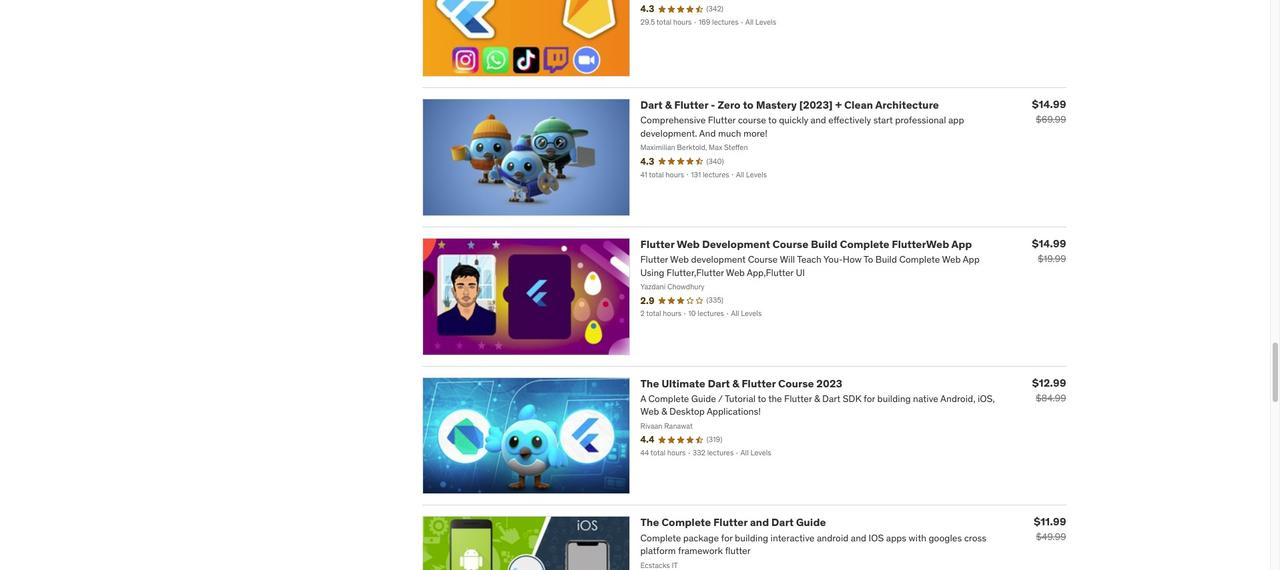 Task type: locate. For each thing, give the bounding box(es) containing it.
the for the complete flutter and dart guide
[[641, 516, 659, 530]]

0 horizontal spatial &
[[665, 98, 672, 111]]

0 vertical spatial complete
[[840, 238, 890, 251]]

0 horizontal spatial complete
[[662, 516, 711, 530]]

1 horizontal spatial dart
[[708, 377, 730, 390]]

0 vertical spatial dart
[[641, 98, 663, 111]]

2 the from the top
[[641, 516, 659, 530]]

flutter web development course build complete flutterweb app
[[641, 238, 972, 251]]

&
[[665, 98, 672, 111], [732, 377, 739, 390]]

2 horizontal spatial dart
[[772, 516, 794, 530]]

the complete flutter and dart guide link
[[641, 516, 826, 530]]

the ultimate dart & flutter course 2023 link
[[641, 377, 843, 390]]

2 vertical spatial dart
[[772, 516, 794, 530]]

$49.99
[[1036, 532, 1066, 544]]

1 vertical spatial $14.99
[[1032, 237, 1066, 250]]

$11.99 $49.99
[[1034, 516, 1066, 544]]

1 $14.99 from the top
[[1032, 97, 1066, 111]]

guide
[[796, 516, 826, 530]]

dart
[[641, 98, 663, 111], [708, 377, 730, 390], [772, 516, 794, 530]]

1 vertical spatial dart
[[708, 377, 730, 390]]

flutter
[[674, 98, 709, 111], [641, 238, 675, 251], [742, 377, 776, 390], [714, 516, 748, 530]]

dart right ultimate
[[708, 377, 730, 390]]

and
[[750, 516, 769, 530]]

2 $14.99 from the top
[[1032, 237, 1066, 250]]

1 vertical spatial the
[[641, 516, 659, 530]]

$19.99
[[1038, 253, 1066, 265]]

& right ultimate
[[732, 377, 739, 390]]

$14.99
[[1032, 97, 1066, 111], [1032, 237, 1066, 250]]

0 vertical spatial the
[[641, 377, 659, 390]]

0 horizontal spatial dart
[[641, 98, 663, 111]]

$12.99
[[1032, 376, 1066, 390]]

course left 2023
[[778, 377, 814, 390]]

1 vertical spatial &
[[732, 377, 739, 390]]

build
[[811, 238, 838, 251]]

0 vertical spatial $14.99
[[1032, 97, 1066, 111]]

1 horizontal spatial complete
[[840, 238, 890, 251]]

+
[[835, 98, 842, 111]]

1 horizontal spatial &
[[732, 377, 739, 390]]

course
[[773, 238, 809, 251], [778, 377, 814, 390]]

development
[[702, 238, 770, 251]]

1 vertical spatial complete
[[662, 516, 711, 530]]

flutterweb
[[892, 238, 949, 251]]

architecture
[[875, 98, 939, 111]]

the
[[641, 377, 659, 390], [641, 516, 659, 530]]

dart left -
[[641, 98, 663, 111]]

1 the from the top
[[641, 377, 659, 390]]

course left build
[[773, 238, 809, 251]]

dart right the and
[[772, 516, 794, 530]]

$14.99 up $19.99
[[1032, 237, 1066, 250]]

& left -
[[665, 98, 672, 111]]

complete
[[840, 238, 890, 251], [662, 516, 711, 530]]

$14.99 for flutter web development course build complete flutterweb app
[[1032, 237, 1066, 250]]

$14.99 up $69.99 on the right top of the page
[[1032, 97, 1066, 111]]

dart & flutter - zero to mastery [2023] + clean architecture
[[641, 98, 939, 111]]

web
[[677, 238, 700, 251]]



Task type: vqa. For each thing, say whether or not it's contained in the screenshot.
All- on the left of the page
no



Task type: describe. For each thing, give the bounding box(es) containing it.
0 vertical spatial &
[[665, 98, 672, 111]]

clean
[[844, 98, 873, 111]]

the complete flutter and dart guide
[[641, 516, 826, 530]]

0 vertical spatial course
[[773, 238, 809, 251]]

$14.99 $69.99
[[1032, 97, 1066, 126]]

flutter web development course build complete flutterweb app link
[[641, 238, 972, 251]]

dart & flutter - zero to mastery [2023] + clean architecture link
[[641, 98, 939, 111]]

the for the ultimate dart & flutter course 2023
[[641, 377, 659, 390]]

the ultimate dart & flutter course 2023
[[641, 377, 843, 390]]

$69.99
[[1036, 114, 1066, 126]]

-
[[711, 98, 715, 111]]

1 vertical spatial course
[[778, 377, 814, 390]]

to
[[743, 98, 754, 111]]

$14.99 $19.99
[[1032, 237, 1066, 265]]

$12.99 $84.99
[[1032, 376, 1066, 404]]

app
[[952, 238, 972, 251]]

2023
[[817, 377, 843, 390]]

$84.99
[[1036, 392, 1066, 404]]

[2023]
[[799, 98, 833, 111]]

mastery
[[756, 98, 797, 111]]

$14.99 for dart & flutter - zero to mastery [2023] + clean architecture
[[1032, 97, 1066, 111]]

ultimate
[[662, 377, 705, 390]]

$11.99
[[1034, 516, 1066, 529]]

zero
[[718, 98, 741, 111]]



